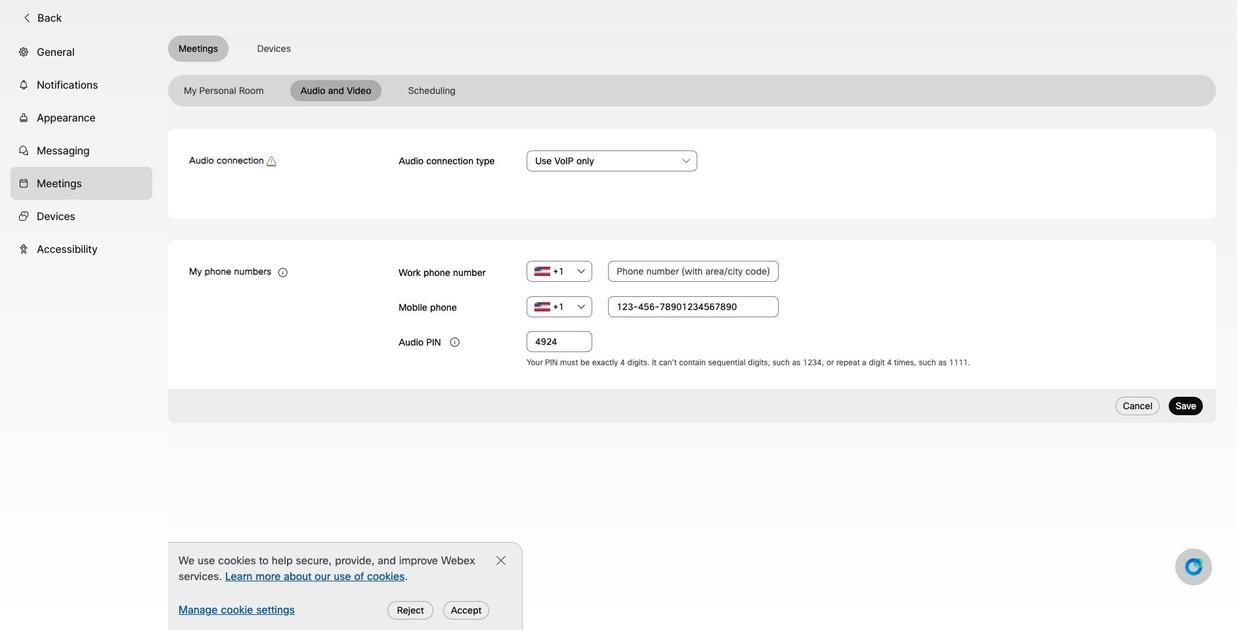 Task type: locate. For each thing, give the bounding box(es) containing it.
wrapper image inside notifications tab
[[18, 79, 29, 90]]

wrapper image inside messaging tab
[[18, 145, 29, 156]]

wrapper image inside appearance tab
[[18, 112, 29, 123]]

wrapper image for appearance tab
[[18, 112, 29, 123]]

accessibility tab
[[11, 232, 152, 265]]

wrapper image inside devices tab
[[18, 211, 29, 221]]

general tab
[[11, 35, 152, 68]]

1 wrapper image from the top
[[18, 79, 29, 90]]

wrapper image inside 'general' "tab"
[[18, 46, 29, 57]]

wrapper image for the accessibility "tab"
[[18, 244, 29, 254]]

wrapper image for meetings tab
[[18, 178, 29, 188]]

wrapper image inside meetings tab
[[18, 178, 29, 188]]

4 wrapper image from the top
[[18, 211, 29, 221]]

2 wrapper image from the top
[[18, 112, 29, 123]]

wrapper image
[[22, 12, 32, 23], [18, 46, 29, 57], [18, 145, 29, 156], [18, 244, 29, 254]]

wrapper image inside the accessibility "tab"
[[18, 244, 29, 254]]

wrapper image for 'general' "tab"
[[18, 46, 29, 57]]

meetings tab
[[11, 167, 152, 200]]

3 wrapper image from the top
[[18, 178, 29, 188]]

notifications tab
[[11, 68, 152, 101]]

wrapper image
[[18, 79, 29, 90], [18, 112, 29, 123], [18, 178, 29, 188], [18, 211, 29, 221]]



Task type: describe. For each thing, give the bounding box(es) containing it.
devices tab
[[11, 200, 152, 232]]

wrapper image for messaging tab on the left top
[[18, 145, 29, 156]]

settings navigation
[[0, 35, 168, 630]]

appearance tab
[[11, 101, 152, 134]]

wrapper image for devices tab
[[18, 211, 29, 221]]

messaging tab
[[11, 134, 152, 167]]

wrapper image for notifications tab
[[18, 79, 29, 90]]



Task type: vqa. For each thing, say whether or not it's contained in the screenshot.
Set Do Not Disturb for 4 hours menu item
no



